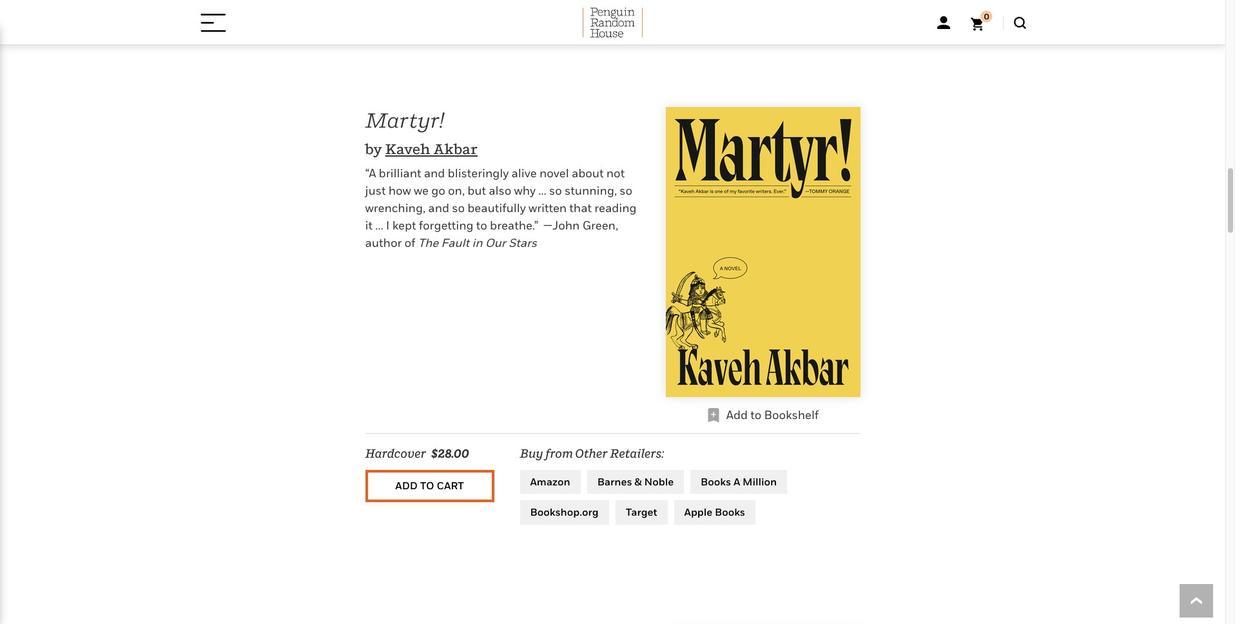 Task type: locate. For each thing, give the bounding box(es) containing it.
add inside button
[[396, 479, 418, 492]]

search image
[[1014, 16, 1026, 29]]

barnes
[[598, 475, 632, 488]]

and down go
[[428, 201, 450, 214]]

to left bookshelf at the bottom
[[751, 408, 762, 422]]

&
[[635, 475, 642, 488]]

1 vertical spatial books
[[715, 506, 746, 519]]

sign in image
[[937, 16, 950, 29]]

but
[[468, 184, 486, 197]]

kept
[[393, 218, 416, 232]]

to for add to bookshelf
[[751, 408, 762, 422]]

2 horizontal spatial to
[[751, 408, 762, 422]]

also
[[489, 184, 512, 197]]

books
[[701, 475, 731, 488], [715, 506, 746, 519]]

blisteringly
[[448, 166, 509, 180]]

to left cart at bottom left
[[420, 479, 434, 492]]

0 vertical spatial add
[[727, 408, 748, 422]]

"a
[[365, 166, 376, 180]]

stunning,
[[565, 184, 617, 197]]

…
[[539, 184, 547, 197], [375, 218, 383, 232]]

add to cart
[[396, 479, 464, 492]]

1 horizontal spatial so
[[549, 184, 562, 197]]

forgetting
[[419, 218, 474, 232]]

penguin random house image
[[583, 8, 643, 37]]

so down novel
[[549, 184, 562, 197]]

martyr!
[[365, 107, 444, 132]]

brilliant
[[379, 166, 421, 180]]

add left bookshelf at the bottom
[[727, 408, 748, 422]]

kaveh
[[385, 141, 431, 157]]

i
[[386, 218, 390, 232]]

add for add to bookshelf
[[727, 408, 748, 422]]

$28.00
[[431, 447, 469, 460]]

add for add to cart
[[396, 479, 418, 492]]

to inside button
[[420, 479, 434, 492]]

… left i
[[375, 218, 383, 232]]

and up go
[[424, 166, 445, 180]]

hardcover
[[365, 447, 426, 460]]

… right why
[[539, 184, 547, 197]]

about
[[572, 166, 604, 180]]

stars
[[509, 236, 537, 249]]

0 vertical spatial …
[[539, 184, 547, 197]]

add down hardcover $28.00
[[396, 479, 418, 492]]

—john
[[544, 218, 580, 232]]

so down not
[[620, 184, 633, 197]]

books left a
[[701, 475, 731, 488]]

1 horizontal spatial …
[[539, 184, 547, 197]]

in
[[472, 236, 483, 249]]

1 vertical spatial and
[[428, 201, 450, 214]]

to for add to cart
[[420, 479, 434, 492]]

1 vertical spatial to
[[751, 408, 762, 422]]

0 vertical spatial books
[[701, 475, 731, 488]]

hardcover $28.00
[[365, 447, 469, 460]]

1 horizontal spatial to
[[477, 218, 487, 232]]

our
[[486, 236, 506, 249]]

million
[[743, 475, 777, 488]]

add
[[727, 408, 748, 422], [396, 479, 418, 492]]

1 vertical spatial add
[[396, 479, 418, 492]]

to
[[477, 218, 487, 232], [751, 408, 762, 422], [420, 479, 434, 492]]

0 horizontal spatial to
[[420, 479, 434, 492]]

target link
[[616, 501, 668, 525]]

from
[[546, 447, 573, 460]]

the fault in our stars
[[418, 236, 537, 249]]

reading
[[595, 201, 637, 214]]

1 horizontal spatial add
[[727, 408, 748, 422]]

akbar
[[433, 141, 478, 157]]

martyr! link
[[365, 107, 444, 132]]

so down "on,"
[[452, 201, 465, 214]]

books a million link
[[691, 470, 788, 494]]

and
[[424, 166, 445, 180], [428, 201, 450, 214]]

to up the fault in our stars
[[477, 218, 487, 232]]

apple
[[685, 506, 713, 519]]

1 vertical spatial …
[[375, 218, 383, 232]]

alive
[[512, 166, 537, 180]]

0 vertical spatial to
[[477, 218, 487, 232]]

kaveh akbar link
[[385, 141, 478, 157]]

2 vertical spatial to
[[420, 479, 434, 492]]

author
[[365, 236, 402, 249]]

0 horizontal spatial add
[[396, 479, 418, 492]]

so
[[549, 184, 562, 197], [620, 184, 633, 197], [452, 201, 465, 214]]

beautifully
[[468, 201, 526, 214]]

why
[[514, 184, 536, 197]]

amazon
[[530, 475, 571, 488]]

books down books a million link at the bottom of the page
[[715, 506, 746, 519]]



Task type: vqa. For each thing, say whether or not it's contained in the screenshot.
TO in button
yes



Task type: describe. For each thing, give the bounding box(es) containing it.
fault
[[441, 236, 470, 249]]

written
[[529, 201, 567, 214]]

how
[[389, 184, 411, 197]]

buy from other retailers:
[[520, 447, 664, 460]]

wrenching,
[[365, 201, 426, 214]]

bookshelf
[[765, 408, 819, 422]]

0 horizontal spatial …
[[375, 218, 383, 232]]

novel
[[540, 166, 569, 180]]

amazon link
[[520, 470, 581, 494]]

barnes & noble
[[598, 475, 674, 488]]

to inside "a brilliant and blisteringly alive novel about not just how we go on, but also why … so stunning, so wrenching, and so beautifully written that reading it … i kept forgetting to breathe."  —john green, author of
[[477, 218, 487, 232]]

go
[[432, 184, 446, 197]]

shopping cart image
[[971, 10, 993, 31]]

apple books
[[685, 506, 746, 519]]

0 horizontal spatial so
[[452, 201, 465, 214]]

the
[[418, 236, 439, 249]]

bookshop.org link
[[520, 501, 609, 525]]

just
[[365, 184, 386, 197]]

cart
[[437, 479, 464, 492]]

that
[[570, 201, 592, 214]]

add to cart button
[[365, 470, 494, 502]]

"a brilliant and blisteringly alive novel about not just how we go on, but also why … so stunning, so wrenching, and so beautifully written that reading it … i kept forgetting to breathe."  —john green, author of
[[365, 166, 637, 249]]

of
[[405, 236, 416, 249]]

target
[[626, 506, 658, 519]]

it
[[365, 218, 373, 232]]

bookshop.org
[[530, 506, 599, 519]]

0 vertical spatial and
[[424, 166, 445, 180]]

we
[[414, 184, 429, 197]]

by
[[365, 141, 382, 157]]

other
[[575, 447, 608, 460]]

noble
[[645, 475, 674, 488]]

apple books link
[[674, 501, 756, 525]]

by kaveh akbar
[[365, 141, 478, 157]]

martyr! book cover picture image
[[666, 107, 861, 397]]

buy
[[520, 447, 543, 460]]

add to bookshelf
[[727, 408, 819, 422]]

on,
[[448, 184, 465, 197]]

books a million
[[701, 475, 777, 488]]

not
[[607, 166, 625, 180]]

2 horizontal spatial so
[[620, 184, 633, 197]]

retailers:
[[610, 447, 664, 460]]

green,
[[583, 218, 619, 232]]

a
[[734, 475, 741, 488]]

barnes & noble link
[[587, 470, 684, 494]]



